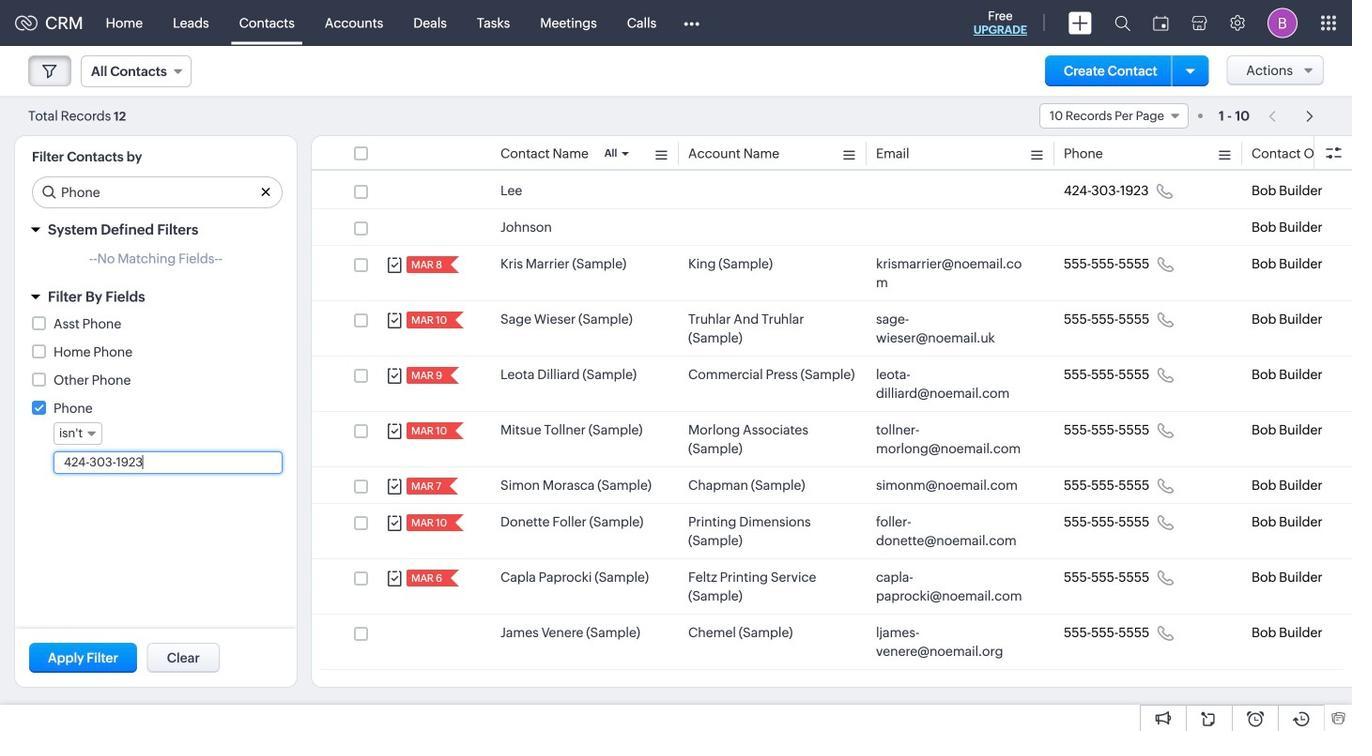 Task type: describe. For each thing, give the bounding box(es) containing it.
Other Modules field
[[672, 8, 712, 38]]

Type here text field
[[54, 453, 282, 473]]

search image
[[1115, 15, 1131, 31]]

Search text field
[[33, 178, 282, 208]]

create menu image
[[1069, 12, 1093, 34]]

create menu element
[[1058, 0, 1104, 46]]

profile image
[[1268, 8, 1298, 38]]



Task type: vqa. For each thing, say whether or not it's contained in the screenshot.
EXPECTED REVENUE in the top left of the page
no



Task type: locate. For each thing, give the bounding box(es) containing it.
row group
[[312, 173, 1353, 671]]

None field
[[81, 55, 191, 87], [1040, 103, 1189, 129], [54, 423, 102, 445], [81, 55, 191, 87], [1040, 103, 1189, 129], [54, 423, 102, 445]]

search element
[[1104, 0, 1142, 46]]

profile element
[[1257, 0, 1310, 46]]

calendar image
[[1154, 16, 1170, 31]]

region
[[15, 247, 297, 280]]

logo image
[[15, 16, 38, 31]]



